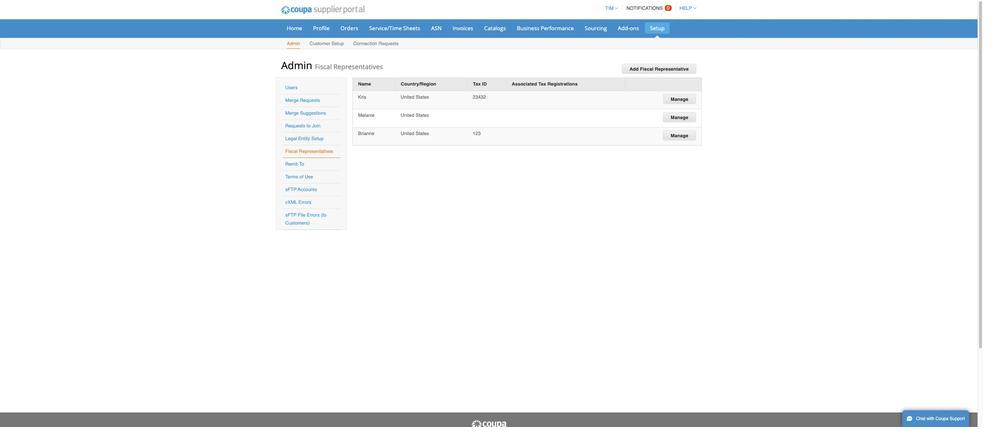 Task type: describe. For each thing, give the bounding box(es) containing it.
id
[[482, 81, 487, 87]]

sheets
[[403, 24, 420, 32]]

2 vertical spatial requests
[[285, 123, 305, 129]]

1 vertical spatial setup
[[332, 41, 344, 46]]

users
[[285, 85, 298, 90]]

invoices link
[[448, 23, 478, 34]]

legal entity setup
[[285, 136, 324, 141]]

merge suggestions
[[285, 110, 326, 116]]

admin fiscal representatives
[[281, 58, 383, 72]]

admin link
[[286, 39, 301, 49]]

notifications
[[627, 5, 663, 11]]

terms
[[285, 174, 298, 180]]

manage for 23432
[[671, 96, 689, 102]]

help link
[[677, 5, 697, 11]]

orders link
[[336, 23, 363, 34]]

navigation containing notifications 0
[[602, 1, 697, 15]]

file
[[298, 212, 306, 218]]

sftp for sftp accounts
[[285, 187, 297, 192]]

business performance link
[[512, 23, 579, 34]]

coupa
[[936, 416, 949, 421]]

users link
[[285, 85, 298, 90]]

admin for admin
[[287, 41, 300, 46]]

manage link for 123
[[663, 130, 696, 140]]

setup link
[[645, 23, 670, 34]]

states for 123
[[416, 131, 429, 136]]

remit-to link
[[285, 161, 304, 167]]

service/time sheets link
[[365, 23, 425, 34]]

to
[[307, 123, 311, 129]]

2 manage link from the top
[[663, 112, 696, 122]]

profile link
[[308, 23, 334, 34]]

of
[[300, 174, 304, 180]]

2 vertical spatial setup
[[311, 136, 324, 141]]

customer setup link
[[309, 39, 344, 49]]

united for kris
[[401, 94, 414, 100]]

united states for brianne
[[401, 131, 429, 136]]

business
[[517, 24, 540, 32]]

add fiscal representative
[[630, 66, 689, 72]]

errors inside sftp file errors (to customers)
[[307, 212, 320, 218]]

requests for merge requests
[[300, 98, 320, 103]]

admin for admin fiscal representatives
[[281, 58, 312, 72]]

1 tax from the left
[[473, 81, 481, 87]]

merge for merge suggestions
[[285, 110, 299, 116]]

service/time sheets
[[369, 24, 420, 32]]

representative
[[655, 66, 689, 72]]

remit-to
[[285, 161, 304, 167]]

sftp accounts link
[[285, 187, 317, 192]]

join
[[312, 123, 321, 129]]

orders
[[341, 24, 358, 32]]

melanie
[[358, 112, 375, 118]]

merge for merge requests
[[285, 98, 299, 103]]

merge requests link
[[285, 98, 320, 103]]

sftp accounts
[[285, 187, 317, 192]]

add-ons
[[618, 24, 639, 32]]

united for melanie
[[401, 112, 414, 118]]

with
[[927, 416, 935, 421]]

2 tax from the left
[[539, 81, 546, 87]]

123
[[473, 131, 481, 136]]

cxml
[[285, 200, 297, 205]]

tim
[[606, 5, 614, 11]]

requests to join link
[[285, 123, 321, 129]]

sftp for sftp file errors (to customers)
[[285, 212, 297, 218]]

0
[[667, 5, 670, 11]]

chat with coupa support button
[[903, 410, 970, 427]]

name
[[358, 81, 371, 87]]

performance
[[541, 24, 574, 32]]

entity
[[298, 136, 310, 141]]

2 states from the top
[[416, 112, 429, 118]]

2 horizontal spatial setup
[[650, 24, 665, 32]]

catalogs link
[[480, 23, 511, 34]]

23432
[[473, 94, 486, 100]]

service/time
[[369, 24, 402, 32]]

kris
[[358, 94, 366, 100]]

1 vertical spatial representatives
[[299, 149, 333, 154]]

terms of use
[[285, 174, 313, 180]]

fiscal representatives
[[285, 149, 333, 154]]

associated
[[512, 81, 537, 87]]

(to
[[321, 212, 327, 218]]

accounts
[[298, 187, 317, 192]]

sourcing link
[[580, 23, 612, 34]]

chat
[[916, 416, 926, 421]]

united states for melanie
[[401, 112, 429, 118]]



Task type: locate. For each thing, give the bounding box(es) containing it.
2 vertical spatial states
[[416, 131, 429, 136]]

fiscal for add
[[640, 66, 654, 72]]

0 vertical spatial coupa supplier portal image
[[276, 1, 370, 19]]

tax id
[[473, 81, 487, 87]]

0 vertical spatial representatives
[[334, 62, 383, 71]]

1 vertical spatial requests
[[300, 98, 320, 103]]

sftp inside sftp file errors (to customers)
[[285, 212, 297, 218]]

2 horizontal spatial fiscal
[[640, 66, 654, 72]]

requests
[[379, 41, 399, 46], [300, 98, 320, 103], [285, 123, 305, 129]]

asn
[[431, 24, 442, 32]]

merge down merge requests
[[285, 110, 299, 116]]

states for 23432
[[416, 94, 429, 100]]

1 vertical spatial errors
[[307, 212, 320, 218]]

1 vertical spatial coupa supplier portal image
[[471, 420, 507, 427]]

add-
[[618, 24, 630, 32]]

1 united from the top
[[401, 94, 414, 100]]

to
[[299, 161, 304, 167]]

connection requests
[[353, 41, 399, 46]]

setup
[[650, 24, 665, 32], [332, 41, 344, 46], [311, 136, 324, 141]]

2 sftp from the top
[[285, 212, 297, 218]]

tax left id
[[473, 81, 481, 87]]

errors down accounts
[[299, 200, 312, 205]]

use
[[305, 174, 313, 180]]

2 manage from the top
[[671, 115, 689, 120]]

invoices
[[453, 24, 473, 32]]

registrations
[[548, 81, 578, 87]]

catalogs
[[484, 24, 506, 32]]

help
[[680, 5, 692, 11]]

sftp up cxml
[[285, 187, 297, 192]]

3 states from the top
[[416, 131, 429, 136]]

ons
[[630, 24, 639, 32]]

1 horizontal spatial tax
[[539, 81, 546, 87]]

requests to join
[[285, 123, 321, 129]]

0 vertical spatial requests
[[379, 41, 399, 46]]

1 merge from the top
[[285, 98, 299, 103]]

setup right customer
[[332, 41, 344, 46]]

add fiscal representative link
[[622, 64, 697, 74]]

united for brianne
[[401, 131, 414, 136]]

cxml errors
[[285, 200, 312, 205]]

requests down service/time
[[379, 41, 399, 46]]

fiscal inside admin fiscal representatives
[[315, 62, 332, 71]]

chat with coupa support
[[916, 416, 965, 421]]

2 vertical spatial united
[[401, 131, 414, 136]]

notifications 0
[[627, 5, 670, 11]]

support
[[950, 416, 965, 421]]

connection requests link
[[353, 39, 399, 49]]

0 vertical spatial manage link
[[663, 94, 696, 104]]

requests up "suggestions"
[[300, 98, 320, 103]]

sftp up customers)
[[285, 212, 297, 218]]

asn link
[[427, 23, 447, 34]]

suggestions
[[300, 110, 326, 116]]

3 manage link from the top
[[663, 130, 696, 140]]

coupa supplier portal image
[[276, 1, 370, 19], [471, 420, 507, 427]]

0 vertical spatial united states
[[401, 94, 429, 100]]

1 united states from the top
[[401, 94, 429, 100]]

remit-
[[285, 161, 299, 167]]

1 manage link from the top
[[663, 94, 696, 104]]

0 vertical spatial errors
[[299, 200, 312, 205]]

customer
[[310, 41, 330, 46]]

tax
[[473, 81, 481, 87], [539, 81, 546, 87]]

1 manage from the top
[[671, 96, 689, 102]]

admin down admin link
[[281, 58, 312, 72]]

sourcing
[[585, 24, 607, 32]]

merge suggestions link
[[285, 110, 326, 116]]

customer setup
[[310, 41, 344, 46]]

errors
[[299, 200, 312, 205], [307, 212, 320, 218]]

requests for connection requests
[[379, 41, 399, 46]]

representatives up name
[[334, 62, 383, 71]]

fiscal down customer setup link
[[315, 62, 332, 71]]

1 vertical spatial manage link
[[663, 112, 696, 122]]

2 vertical spatial manage
[[671, 133, 689, 138]]

home link
[[282, 23, 307, 34]]

0 vertical spatial manage
[[671, 96, 689, 102]]

tim link
[[602, 5, 618, 11]]

legal
[[285, 136, 297, 141]]

fiscal representatives link
[[285, 149, 333, 154]]

1 vertical spatial united
[[401, 112, 414, 118]]

3 united from the top
[[401, 131, 414, 136]]

1 horizontal spatial coupa supplier portal image
[[471, 420, 507, 427]]

business performance
[[517, 24, 574, 32]]

home
[[287, 24, 302, 32]]

sftp
[[285, 187, 297, 192], [285, 212, 297, 218]]

sftp file errors (to customers)
[[285, 212, 327, 226]]

1 vertical spatial manage
[[671, 115, 689, 120]]

requests inside connection requests link
[[379, 41, 399, 46]]

2 vertical spatial manage link
[[663, 130, 696, 140]]

united states for kris
[[401, 94, 429, 100]]

0 vertical spatial admin
[[287, 41, 300, 46]]

3 manage from the top
[[671, 133, 689, 138]]

admin
[[287, 41, 300, 46], [281, 58, 312, 72]]

0 vertical spatial united
[[401, 94, 414, 100]]

0 horizontal spatial tax
[[473, 81, 481, 87]]

states
[[416, 94, 429, 100], [416, 112, 429, 118], [416, 131, 429, 136]]

fiscal
[[315, 62, 332, 71], [640, 66, 654, 72], [285, 149, 298, 154]]

1 states from the top
[[416, 94, 429, 100]]

1 sftp from the top
[[285, 187, 297, 192]]

0 vertical spatial merge
[[285, 98, 299, 103]]

2 united states from the top
[[401, 112, 429, 118]]

add
[[630, 66, 639, 72]]

2 united from the top
[[401, 112, 414, 118]]

manage link
[[663, 94, 696, 104], [663, 112, 696, 122], [663, 130, 696, 140]]

terms of use link
[[285, 174, 313, 180]]

0 horizontal spatial setup
[[311, 136, 324, 141]]

customers)
[[285, 220, 310, 226]]

fiscal for admin
[[315, 62, 332, 71]]

0 horizontal spatial fiscal
[[285, 149, 298, 154]]

manage link for 23432
[[663, 94, 696, 104]]

3 united states from the top
[[401, 131, 429, 136]]

representatives
[[334, 62, 383, 71], [299, 149, 333, 154]]

brianne
[[358, 131, 375, 136]]

0 vertical spatial states
[[416, 94, 429, 100]]

errors left (to
[[307, 212, 320, 218]]

merge
[[285, 98, 299, 103], [285, 110, 299, 116]]

1 vertical spatial merge
[[285, 110, 299, 116]]

legal entity setup link
[[285, 136, 324, 141]]

0 vertical spatial sftp
[[285, 187, 297, 192]]

0 vertical spatial setup
[[650, 24, 665, 32]]

sftp file errors (to customers) link
[[285, 212, 327, 226]]

representatives down the legal entity setup 'link'
[[299, 149, 333, 154]]

representatives inside admin fiscal representatives
[[334, 62, 383, 71]]

1 horizontal spatial fiscal
[[315, 62, 332, 71]]

setup down notifications 0
[[650, 24, 665, 32]]

setup down join
[[311, 136, 324, 141]]

navigation
[[602, 1, 697, 15]]

cxml errors link
[[285, 200, 312, 205]]

manage
[[671, 96, 689, 102], [671, 115, 689, 120], [671, 133, 689, 138]]

admin down home
[[287, 41, 300, 46]]

1 vertical spatial states
[[416, 112, 429, 118]]

country/region
[[401, 81, 436, 87]]

add-ons link
[[613, 23, 644, 34]]

fiscal down the 'legal'
[[285, 149, 298, 154]]

1 vertical spatial admin
[[281, 58, 312, 72]]

merge requests
[[285, 98, 320, 103]]

united states
[[401, 94, 429, 100], [401, 112, 429, 118], [401, 131, 429, 136]]

2 merge from the top
[[285, 110, 299, 116]]

fiscal right add
[[640, 66, 654, 72]]

manage for 123
[[671, 133, 689, 138]]

1 vertical spatial united states
[[401, 112, 429, 118]]

merge down users link
[[285, 98, 299, 103]]

connection
[[353, 41, 377, 46]]

associated tax registrations
[[512, 81, 578, 87]]

0 horizontal spatial coupa supplier portal image
[[276, 1, 370, 19]]

united
[[401, 94, 414, 100], [401, 112, 414, 118], [401, 131, 414, 136]]

profile
[[313, 24, 330, 32]]

requests left to
[[285, 123, 305, 129]]

2 vertical spatial united states
[[401, 131, 429, 136]]

tax right associated
[[539, 81, 546, 87]]

1 vertical spatial sftp
[[285, 212, 297, 218]]

1 horizontal spatial setup
[[332, 41, 344, 46]]

fiscal inside 'link'
[[640, 66, 654, 72]]



Task type: vqa. For each thing, say whether or not it's contained in the screenshot.
T& image
no



